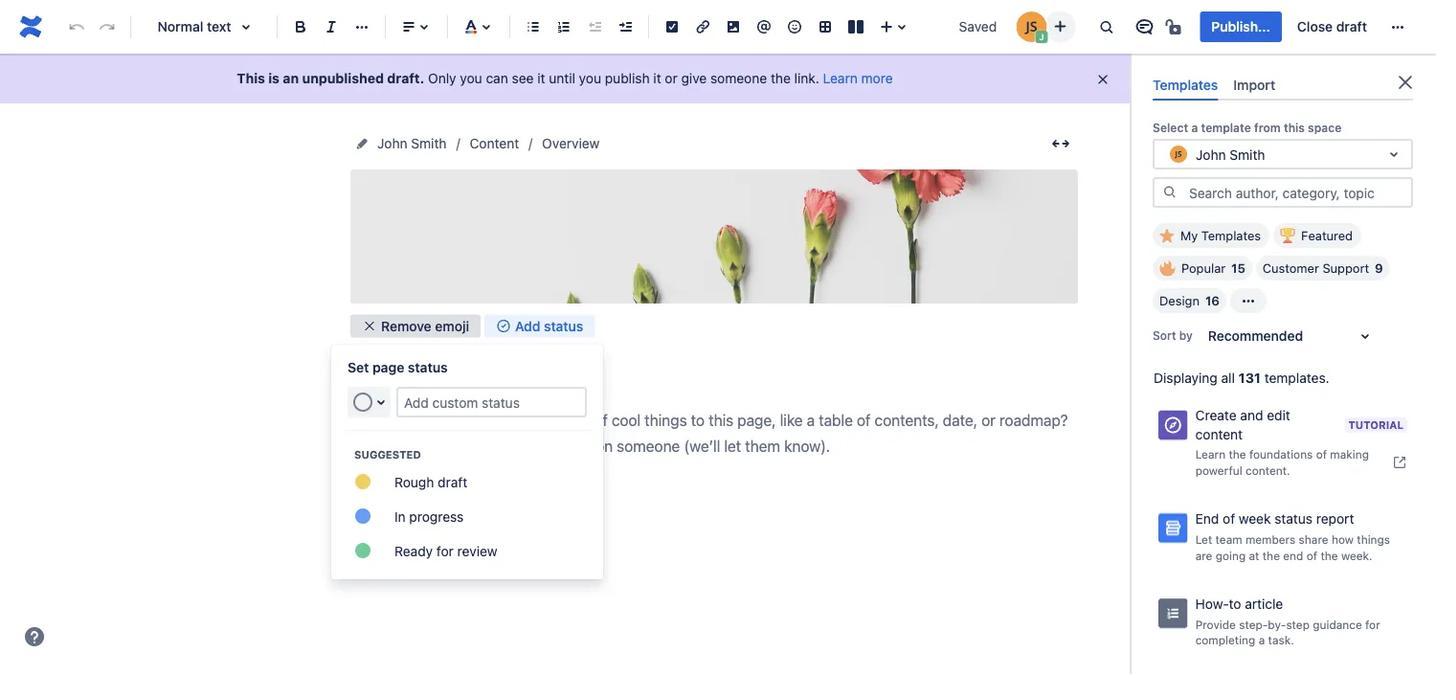 Task type: vqa. For each thing, say whether or not it's contained in the screenshot.
Update header image
yes



Task type: describe. For each thing, give the bounding box(es) containing it.
overview
[[542, 136, 600, 151]]

overview link
[[542, 132, 600, 155]]

0 vertical spatial templates
[[1153, 77, 1219, 92]]

draft for rough draft
[[438, 474, 468, 490]]

header
[[698, 244, 739, 260]]

confluence image
[[15, 11, 46, 42]]

remove
[[381, 318, 432, 334]]

in
[[395, 508, 406, 524]]

give
[[682, 70, 707, 86]]

content link
[[470, 132, 519, 155]]

import
[[1234, 77, 1276, 92]]

help image
[[23, 625, 46, 648]]

page
[[373, 360, 404, 375]]

suggested element containing suggested
[[354, 448, 603, 461]]

featured button
[[1274, 223, 1362, 248]]

an
[[283, 70, 299, 86]]

popular
[[1182, 261, 1226, 276]]

ready for review button
[[331, 534, 603, 568]]

sort by
[[1153, 329, 1193, 342]]

team
[[1216, 533, 1243, 546]]

0 horizontal spatial john smith
[[377, 136, 447, 151]]

131
[[1239, 370, 1261, 386]]

are
[[1196, 549, 1213, 562]]

update header image
[[651, 244, 778, 260]]

this
[[237, 70, 265, 86]]

numbered list ⌘⇧7 image
[[553, 15, 576, 38]]

recommended button
[[1197, 321, 1389, 352]]

displaying all 131 templates.
[[1154, 370, 1330, 386]]

john inside 'link'
[[377, 136, 408, 151]]

can
[[486, 70, 508, 86]]

update header image button
[[645, 213, 784, 261]]

how
[[1332, 533, 1354, 546]]

mention image
[[753, 15, 776, 38]]

add status button
[[485, 314, 595, 337]]

my
[[1181, 229, 1199, 243]]

foundations
[[1250, 447, 1313, 461]]

status inside end of week status report let team members share how things are going at the end of the week.
[[1275, 511, 1313, 526]]

recommended
[[1209, 328, 1304, 344]]

to
[[1229, 596, 1242, 611]]

review
[[457, 543, 498, 559]]

unpublished
[[302, 70, 384, 86]]

1 horizontal spatial john
[[1196, 146, 1227, 162]]

tab list containing templates
[[1146, 69, 1421, 101]]

comment icon image
[[1134, 15, 1156, 38]]

suggested
[[354, 448, 421, 461]]

step
[[1287, 618, 1310, 631]]

emoji
[[435, 318, 469, 334]]

action item image
[[661, 15, 684, 38]]

layouts image
[[845, 15, 868, 38]]

content
[[1196, 427, 1243, 442]]

draft for close draft
[[1337, 19, 1368, 34]]

0 vertical spatial a
[[1192, 121, 1199, 134]]

find and replace image
[[1095, 15, 1118, 38]]

search icon image
[[1163, 185, 1178, 200]]

remove emoji image
[[362, 318, 377, 334]]

templates inside button
[[1202, 229, 1262, 243]]

design
[[1160, 294, 1200, 308]]

featured
[[1302, 229, 1353, 243]]

0 horizontal spatial learn
[[823, 70, 858, 86]]

the down how
[[1321, 549, 1339, 562]]

outdent ⇧tab image
[[583, 15, 606, 38]]

how-to article provide step-by-step guidance for completing a task.
[[1196, 596, 1381, 647]]

Add custom status field
[[398, 389, 585, 416]]

how-
[[1196, 596, 1229, 611]]

1 horizontal spatial john smith
[[1196, 146, 1266, 162]]

1 horizontal spatial smith
[[1230, 146, 1266, 162]]

report
[[1317, 511, 1355, 526]]

Main content area, start typing to enter text. text field
[[351, 407, 1079, 460]]

tutorial
[[1349, 418, 1404, 431]]

create
[[1196, 408, 1237, 424]]

remove emoji button
[[351, 314, 481, 337]]

more image
[[1387, 15, 1410, 38]]

customer
[[1263, 261, 1320, 276]]

add status
[[515, 318, 584, 334]]

by-
[[1269, 618, 1287, 631]]

this
[[1284, 121, 1305, 134]]

16
[[1206, 294, 1220, 308]]

displaying
[[1154, 370, 1218, 386]]

remove emoji
[[381, 318, 469, 334]]

align left image
[[398, 15, 420, 38]]

link.
[[795, 70, 820, 86]]

normal text
[[158, 19, 231, 34]]

progress
[[409, 508, 464, 524]]

or
[[665, 70, 678, 86]]

for inside how-to article provide step-by-step guidance for completing a task.
[[1366, 618, 1381, 631]]

end of week status report let team members share how things are going at the end of the week.
[[1196, 511, 1391, 562]]

things
[[1358, 533, 1391, 546]]

2 you from the left
[[579, 70, 602, 86]]

provide
[[1196, 618, 1236, 631]]

bullet list ⌘⇧8 image
[[522, 15, 545, 38]]

content.
[[1246, 463, 1291, 477]]

by
[[1180, 329, 1193, 342]]

edit
[[1267, 408, 1291, 424]]

sort
[[1153, 329, 1177, 342]]

guidance
[[1313, 618, 1363, 631]]

bold ⌘b image
[[289, 15, 312, 38]]

confluence image
[[15, 11, 46, 42]]



Task type: locate. For each thing, give the bounding box(es) containing it.
0 horizontal spatial status
[[408, 360, 448, 375]]

the left link.
[[771, 70, 791, 86]]

from
[[1255, 121, 1281, 134]]

templates.
[[1265, 370, 1330, 386]]

image
[[742, 244, 778, 260]]

tab list
[[1146, 69, 1421, 101]]

select a template from this space
[[1153, 121, 1342, 134]]

0 vertical spatial of
[[1317, 447, 1328, 461]]

publish...
[[1212, 19, 1271, 34]]

rough draft
[[395, 474, 468, 490]]

1 vertical spatial templates
[[1202, 229, 1262, 243]]

no restrictions image
[[1164, 15, 1187, 38]]

share
[[1299, 533, 1329, 546]]

publish
[[605, 70, 650, 86]]

john smith
[[377, 136, 447, 151], [1196, 146, 1266, 162]]

john
[[377, 136, 408, 151], [1196, 146, 1227, 162]]

someone
[[711, 70, 767, 86]]

0 horizontal spatial it
[[538, 70, 545, 86]]

0 horizontal spatial a
[[1192, 121, 1199, 134]]

is
[[269, 70, 280, 86]]

completing
[[1196, 634, 1256, 647]]

1 vertical spatial for
[[1366, 618, 1381, 631]]

for
[[437, 543, 454, 559], [1366, 618, 1381, 631]]

Search author, category, topic field
[[1184, 179, 1412, 206]]

redo ⌘⇧z image
[[96, 15, 119, 38]]

see
[[512, 70, 534, 86]]

make page full-width image
[[1050, 132, 1073, 155]]

0 horizontal spatial draft
[[438, 474, 468, 490]]

task.
[[1269, 634, 1295, 647]]

more categories image
[[1237, 289, 1260, 312]]

add image, video, or file image
[[722, 15, 745, 38]]

space
[[1309, 121, 1342, 134]]

1 horizontal spatial for
[[1366, 618, 1381, 631]]

1 vertical spatial of
[[1223, 511, 1236, 526]]

0 horizontal spatial for
[[437, 543, 454, 559]]

0 horizontal spatial you
[[460, 70, 482, 86]]

emoji image
[[784, 15, 806, 38]]

select
[[1153, 121, 1189, 134]]

1 vertical spatial learn
[[1196, 447, 1226, 461]]

saved
[[959, 19, 997, 34]]

1 horizontal spatial learn
[[1196, 447, 1226, 461]]

support
[[1323, 261, 1370, 276]]

set page status
[[348, 360, 448, 375]]

indent tab image
[[614, 15, 637, 38]]

for right ready
[[437, 543, 454, 559]]

content
[[470, 136, 519, 151]]

None text field
[[1168, 145, 1171, 164]]

1 horizontal spatial it
[[654, 70, 662, 86]]

the up powerful
[[1229, 447, 1247, 461]]

draft inside rough draft 'button'
[[438, 474, 468, 490]]

dismiss image
[[1096, 72, 1111, 87]]

john smith right the move this page "image"
[[377, 136, 447, 151]]

1 vertical spatial status
[[408, 360, 448, 375]]

close draft button
[[1286, 11, 1379, 42]]

this is an unpublished draft. only you can see it until you publish it or give someone the link. learn more
[[237, 70, 893, 86]]

link image
[[692, 15, 715, 38]]

0 vertical spatial draft
[[1337, 19, 1368, 34]]

0 vertical spatial suggested element
[[354, 448, 603, 461]]

draft.
[[387, 70, 425, 86]]

the down members
[[1263, 549, 1281, 562]]

learn the foundations of making powerful content.
[[1196, 447, 1370, 477]]

1 horizontal spatial a
[[1259, 634, 1266, 647]]

customer support 9
[[1263, 261, 1384, 276]]

more
[[862, 70, 893, 86]]

ready for review
[[395, 543, 498, 559]]

article
[[1245, 596, 1284, 611]]

and
[[1241, 408, 1264, 424]]

undo ⌘z image
[[65, 15, 88, 38]]

of down share
[[1307, 549, 1318, 562]]

week.
[[1342, 549, 1373, 562]]

the inside learn the foundations of making powerful content.
[[1229, 447, 1247, 461]]

2 horizontal spatial status
[[1275, 511, 1313, 526]]

normal text button
[[139, 6, 269, 48]]

end
[[1196, 511, 1220, 526]]

of up the team
[[1223, 511, 1236, 526]]

learn inside learn the foundations of making powerful content.
[[1196, 447, 1226, 461]]

john right the move this page "image"
[[377, 136, 408, 151]]

draft up in progress button
[[438, 474, 468, 490]]

suggested element
[[354, 448, 603, 461], [331, 465, 603, 568]]

until
[[549, 70, 576, 86]]

open image
[[1383, 143, 1406, 166]]

template
[[1202, 121, 1252, 134]]

learn up powerful
[[1196, 447, 1226, 461]]

smith down select a template from this space
[[1230, 146, 1266, 162]]

0 horizontal spatial smith
[[411, 136, 447, 151]]

for right guidance in the bottom of the page
[[1366, 618, 1381, 631]]

close draft
[[1298, 19, 1368, 34]]

smith
[[411, 136, 447, 151], [1230, 146, 1266, 162]]

end
[[1284, 549, 1304, 562]]

of inside learn the foundations of making powerful content.
[[1317, 447, 1328, 461]]

a right select
[[1192, 121, 1199, 134]]

0 horizontal spatial john
[[377, 136, 408, 151]]

smith left content at the left top of the page
[[411, 136, 447, 151]]

move this page image
[[354, 136, 370, 151]]

draft right close
[[1337, 19, 1368, 34]]

table image
[[814, 15, 837, 38]]

set
[[348, 360, 369, 375]]

1 vertical spatial draft
[[438, 474, 468, 490]]

learn more link
[[823, 70, 893, 86]]

ready
[[395, 543, 433, 559]]

status right page
[[408, 360, 448, 375]]

let
[[1196, 533, 1213, 546]]

9
[[1376, 261, 1384, 276]]

1 horizontal spatial draft
[[1337, 19, 1368, 34]]

1 horizontal spatial status
[[544, 318, 584, 334]]

templates up 15
[[1202, 229, 1262, 243]]

rough draft button
[[331, 465, 603, 499]]

invite to edit image
[[1049, 15, 1072, 38]]

in progress button
[[331, 499, 603, 534]]

close templates and import image
[[1395, 71, 1418, 94]]

you
[[460, 70, 482, 86], [579, 70, 602, 86]]

a inside how-to article provide step-by-step guidance for completing a task.
[[1259, 634, 1266, 647]]

all
[[1222, 370, 1236, 386]]

more formatting image
[[351, 15, 374, 38]]

john smith down "template" at the top right of the page
[[1196, 146, 1266, 162]]

john smith image
[[1017, 11, 1047, 42]]

it left or
[[654, 70, 662, 86]]

templates
[[1153, 77, 1219, 92], [1202, 229, 1262, 243]]

smith inside 'link'
[[411, 136, 447, 151]]

1 horizontal spatial you
[[579, 70, 602, 86]]

templates up select
[[1153, 77, 1219, 92]]

powerful
[[1196, 463, 1243, 477]]

1 vertical spatial suggested element
[[331, 465, 603, 568]]

suggested element containing rough draft
[[331, 465, 603, 568]]

you left can
[[460, 70, 482, 86]]

status inside popup button
[[544, 318, 584, 334]]

italic ⌘i image
[[320, 15, 343, 38]]

status right add
[[544, 318, 584, 334]]

status
[[544, 318, 584, 334], [408, 360, 448, 375], [1275, 511, 1313, 526]]

0 vertical spatial status
[[544, 318, 584, 334]]

learn
[[823, 70, 858, 86], [1196, 447, 1226, 461]]

john down "template" at the top right of the page
[[1196, 146, 1227, 162]]

publish... button
[[1201, 11, 1282, 42]]

text
[[207, 19, 231, 34]]

my templates
[[1181, 229, 1262, 243]]

normal
[[158, 19, 203, 34]]

15
[[1232, 261, 1246, 276]]

1 it from the left
[[538, 70, 545, 86]]

create and edit content
[[1196, 408, 1291, 442]]

you right until
[[579, 70, 602, 86]]

members
[[1246, 533, 1296, 546]]

2 it from the left
[[654, 70, 662, 86]]

learn right link.
[[823, 70, 858, 86]]

1 vertical spatial a
[[1259, 634, 1266, 647]]

making
[[1331, 447, 1370, 461]]

close
[[1298, 19, 1333, 34]]

for inside button
[[437, 543, 454, 559]]

draft inside close draft button
[[1337, 19, 1368, 34]]

0 vertical spatial for
[[437, 543, 454, 559]]

2 vertical spatial of
[[1307, 549, 1318, 562]]

a down "step-"
[[1259, 634, 1266, 647]]

Give this page a title text field
[[391, 347, 1079, 378]]

the
[[771, 70, 791, 86], [1229, 447, 1247, 461], [1263, 549, 1281, 562], [1321, 549, 1339, 562]]

1 you from the left
[[460, 70, 482, 86]]

rough
[[395, 474, 434, 490]]

of left "making"
[[1317, 447, 1328, 461]]

status up share
[[1275, 511, 1313, 526]]

2 vertical spatial status
[[1275, 511, 1313, 526]]

0 vertical spatial learn
[[823, 70, 858, 86]]

it right see
[[538, 70, 545, 86]]



